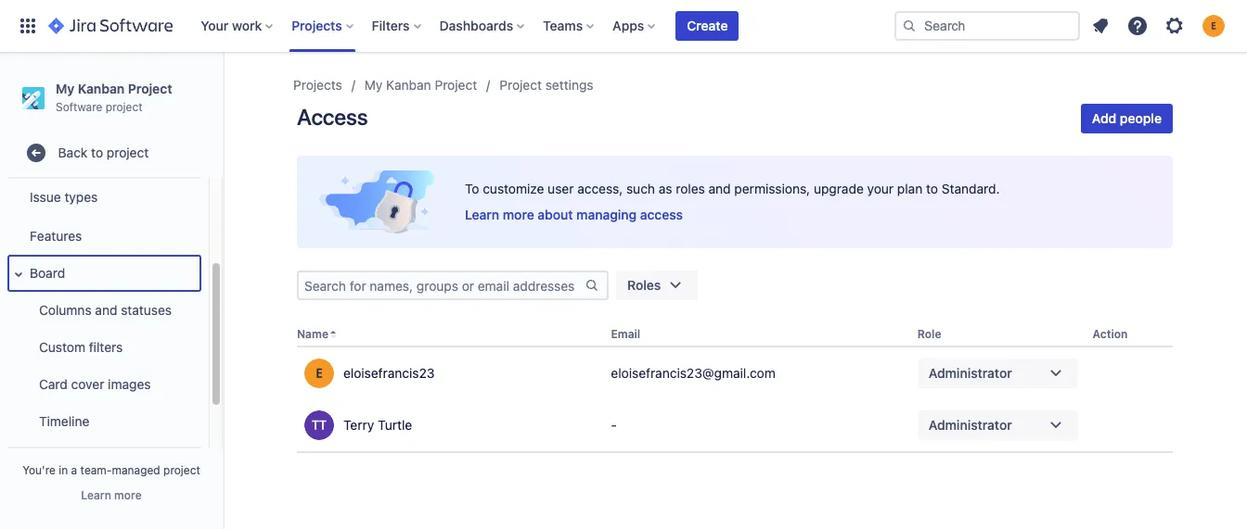 Task type: locate. For each thing, give the bounding box(es) containing it.
1 horizontal spatial more
[[503, 207, 534, 223]]

0 vertical spatial administrator
[[929, 366, 1012, 382]]

plan
[[897, 181, 923, 197]]

timeline link
[[19, 404, 201, 441]]

1 horizontal spatial kanban
[[386, 77, 431, 93]]

and inside group
[[95, 302, 117, 318]]

1 horizontal spatial to
[[926, 181, 938, 197]]

to
[[465, 181, 479, 197]]

project
[[106, 100, 143, 114], [107, 145, 149, 160], [163, 464, 200, 478]]

2 administrator button from the top
[[918, 411, 1078, 441]]

learn inside learn more about managing access 'link'
[[465, 207, 500, 223]]

learn inside learn more button
[[81, 489, 111, 503]]

terry turtle
[[343, 418, 412, 434]]

learn more about managing access link
[[465, 206, 683, 225]]

project left settings
[[500, 77, 542, 93]]

0 horizontal spatial my
[[56, 81, 74, 97]]

my up software
[[56, 81, 74, 97]]

customize
[[483, 181, 544, 197]]

project
[[435, 77, 477, 93], [500, 77, 542, 93], [128, 81, 172, 97]]

search image
[[902, 19, 917, 33]]

my inside my kanban project software project
[[56, 81, 74, 97]]

to customize user access, such as roles and permissions, upgrade your plan to standard.
[[465, 181, 1000, 197]]

jira software image
[[48, 15, 173, 37], [48, 15, 173, 37]]

0 vertical spatial and
[[709, 181, 731, 197]]

card
[[39, 377, 68, 392]]

2 administrator from the top
[[929, 418, 1012, 434]]

email
[[611, 328, 641, 342]]

learn more about managing access
[[465, 207, 683, 223]]

my kanban project link
[[365, 74, 477, 97]]

and right roles on the right top of the page
[[709, 181, 731, 197]]

administrator
[[929, 366, 1012, 382], [929, 418, 1012, 434]]

project settings
[[500, 77, 594, 93]]

to right plan
[[926, 181, 938, 197]]

0 vertical spatial project
[[106, 100, 143, 114]]

1 administrator from the top
[[929, 366, 1012, 382]]

apps
[[613, 18, 644, 33]]

back to project link
[[7, 135, 215, 172]]

action
[[1093, 328, 1128, 342]]

1 administrator button from the top
[[918, 359, 1078, 389]]

learn for learn more
[[81, 489, 111, 503]]

your
[[867, 181, 894, 197]]

projects link
[[293, 74, 342, 97]]

project up back to project link
[[128, 81, 172, 97]]

more inside 'link'
[[503, 207, 534, 223]]

and down board button
[[95, 302, 117, 318]]

banner
[[0, 0, 1247, 52]]

your profile and settings image
[[1203, 15, 1225, 37]]

project down primary element
[[435, 77, 477, 93]]

0 horizontal spatial kanban
[[78, 81, 125, 97]]

0 horizontal spatial learn
[[81, 489, 111, 503]]

issue types
[[30, 189, 98, 205]]

1 vertical spatial more
[[114, 489, 142, 503]]

notifications image
[[1090, 15, 1112, 37]]

add people button
[[1081, 104, 1173, 134]]

kanban up software
[[78, 81, 125, 97]]

administrator button for -
[[918, 411, 1078, 441]]

my
[[365, 77, 383, 93], [56, 81, 74, 97]]

to right back
[[91, 145, 103, 160]]

administrator button
[[918, 359, 1078, 389], [918, 411, 1078, 441]]

custom filters
[[39, 340, 123, 355]]

kanban
[[386, 77, 431, 93], [78, 81, 125, 97]]

administrator for -
[[929, 418, 1012, 434]]

add
[[1092, 110, 1117, 126]]

managing
[[577, 207, 637, 223]]

1 vertical spatial and
[[95, 302, 117, 318]]

more for learn more about managing access
[[503, 207, 534, 223]]

project inside my kanban project software project
[[106, 100, 143, 114]]

0 horizontal spatial more
[[114, 489, 142, 503]]

0 horizontal spatial project
[[128, 81, 172, 97]]

people
[[1120, 110, 1162, 126]]

project right software
[[106, 100, 143, 114]]

0 vertical spatial administrator button
[[918, 359, 1078, 389]]

1 vertical spatial to
[[926, 181, 938, 197]]

more down customize
[[503, 207, 534, 223]]

permissions,
[[735, 181, 810, 197]]

project for my kanban project
[[435, 77, 477, 93]]

learn down team- on the left bottom of the page
[[81, 489, 111, 503]]

more
[[503, 207, 534, 223], [114, 489, 142, 503]]

administrator left open user roles picker image at the bottom right of the page
[[929, 418, 1012, 434]]

group containing issue types
[[4, 23, 201, 521]]

administrator button down open user roles picker icon
[[918, 411, 1078, 441]]

0 horizontal spatial and
[[95, 302, 117, 318]]

name button
[[297, 328, 329, 342]]

2 vertical spatial project
[[163, 464, 200, 478]]

Search field
[[895, 11, 1080, 41]]

0 vertical spatial learn
[[465, 207, 500, 223]]

1 vertical spatial learn
[[81, 489, 111, 503]]

project up issue types link
[[107, 145, 149, 160]]

roles
[[676, 181, 705, 197]]

learn for learn more about managing access
[[465, 207, 500, 223]]

back to project
[[58, 145, 149, 160]]

1 vertical spatial administrator
[[929, 418, 1012, 434]]

learn
[[465, 207, 500, 223], [81, 489, 111, 503]]

my up access at the top left of the page
[[365, 77, 383, 93]]

1 horizontal spatial project
[[435, 77, 477, 93]]

project inside my kanban project software project
[[128, 81, 172, 97]]

open user roles picker image
[[1045, 415, 1067, 437]]

settings image
[[1164, 15, 1186, 37]]

administrator down role
[[929, 366, 1012, 382]]

to
[[91, 145, 103, 160], [926, 181, 938, 197]]

project right managed
[[163, 464, 200, 478]]

open user roles picker image
[[1045, 363, 1067, 385]]

1 vertical spatial administrator button
[[918, 411, 1078, 441]]

group
[[4, 23, 201, 521]]

columns and statuses link
[[19, 293, 201, 330]]

and
[[709, 181, 731, 197], [95, 302, 117, 318]]

administrator button up open user roles picker image at the bottom right of the page
[[918, 359, 1078, 389]]

1 horizontal spatial learn
[[465, 207, 500, 223]]

appswitcher icon image
[[17, 15, 39, 37]]

learn down to
[[465, 207, 500, 223]]

expand image
[[7, 264, 30, 286]]

you're in a team-managed project
[[22, 464, 200, 478]]

card cover images
[[39, 377, 151, 392]]

my for my kanban project software project
[[56, 81, 74, 97]]

0 vertical spatial more
[[503, 207, 534, 223]]

more down managed
[[114, 489, 142, 503]]

features link
[[7, 218, 201, 255]]

1 vertical spatial project
[[107, 145, 149, 160]]

terry
[[343, 418, 374, 434]]

0 vertical spatial to
[[91, 145, 103, 160]]

kanban inside my kanban project software project
[[78, 81, 125, 97]]

more inside button
[[114, 489, 142, 503]]

kanban down primary element
[[386, 77, 431, 93]]

roles button
[[616, 271, 698, 301]]

such
[[627, 181, 655, 197]]

1 horizontal spatial my
[[365, 77, 383, 93]]

columns
[[39, 302, 92, 318]]

software
[[56, 100, 103, 114]]



Task type: vqa. For each thing, say whether or not it's contained in the screenshot.
Jira Software image
yes



Task type: describe. For each thing, give the bounding box(es) containing it.
custom
[[39, 340, 85, 355]]

managed
[[112, 464, 160, 478]]

administrator button for eloisefrancis23@gmail.com
[[918, 359, 1078, 389]]

projects
[[293, 77, 342, 93]]

board button
[[7, 255, 201, 293]]

columns and statuses
[[39, 302, 172, 318]]

kanban for my kanban project software project
[[78, 81, 125, 97]]

add people
[[1092, 110, 1162, 126]]

upgrade
[[814, 181, 864, 197]]

0 horizontal spatial to
[[91, 145, 103, 160]]

eloisefrancis23
[[343, 366, 435, 382]]

kanban for my kanban project
[[386, 77, 431, 93]]

administrator for eloisefrancis23@gmail.com
[[929, 366, 1012, 382]]

create
[[687, 18, 728, 33]]

images
[[108, 377, 151, 392]]

access
[[297, 104, 368, 130]]

-
[[611, 418, 617, 434]]

statuses
[[121, 302, 172, 318]]

settings
[[546, 77, 594, 93]]

project settings link
[[500, 74, 594, 97]]

filters
[[89, 340, 123, 355]]

you're
[[22, 464, 56, 478]]

people and their roles element
[[297, 323, 1173, 454]]

team-
[[80, 464, 112, 478]]

in
[[59, 464, 68, 478]]

eloisefrancis23@gmail.com
[[611, 366, 776, 382]]

a
[[71, 464, 77, 478]]

project for my kanban project software project
[[128, 81, 172, 97]]

board
[[30, 265, 65, 281]]

banner containing apps
[[0, 0, 1247, 52]]

user
[[548, 181, 574, 197]]

types
[[64, 189, 98, 205]]

learn more button
[[81, 489, 142, 504]]

learn more
[[81, 489, 142, 503]]

roles
[[627, 278, 661, 293]]

cover
[[71, 377, 104, 392]]

my kanban project
[[365, 77, 477, 93]]

custom filters link
[[19, 330, 201, 367]]

role
[[918, 328, 942, 342]]

standard.
[[942, 181, 1000, 197]]

apps button
[[607, 11, 663, 41]]

card cover images link
[[19, 367, 201, 404]]

name
[[297, 328, 329, 342]]

Search for names, groups or email addresses text field
[[299, 273, 585, 299]]

create button
[[676, 11, 739, 41]]

my kanban project software project
[[56, 81, 172, 114]]

open roles dropdown image
[[665, 275, 687, 297]]

access,
[[578, 181, 623, 197]]

project inside back to project link
[[107, 145, 149, 160]]

issue types link
[[7, 177, 201, 218]]

help image
[[1127, 15, 1149, 37]]

features
[[30, 228, 82, 244]]

issue
[[30, 189, 61, 205]]

turtle
[[378, 418, 412, 434]]

1 horizontal spatial and
[[709, 181, 731, 197]]

primary element
[[11, 0, 895, 52]]

back
[[58, 145, 88, 160]]

more for learn more
[[114, 489, 142, 503]]

as
[[659, 181, 672, 197]]

access
[[640, 207, 683, 223]]

2 horizontal spatial project
[[500, 77, 542, 93]]

timeline
[[39, 414, 89, 430]]

about
[[538, 207, 573, 223]]

my for my kanban project
[[365, 77, 383, 93]]



